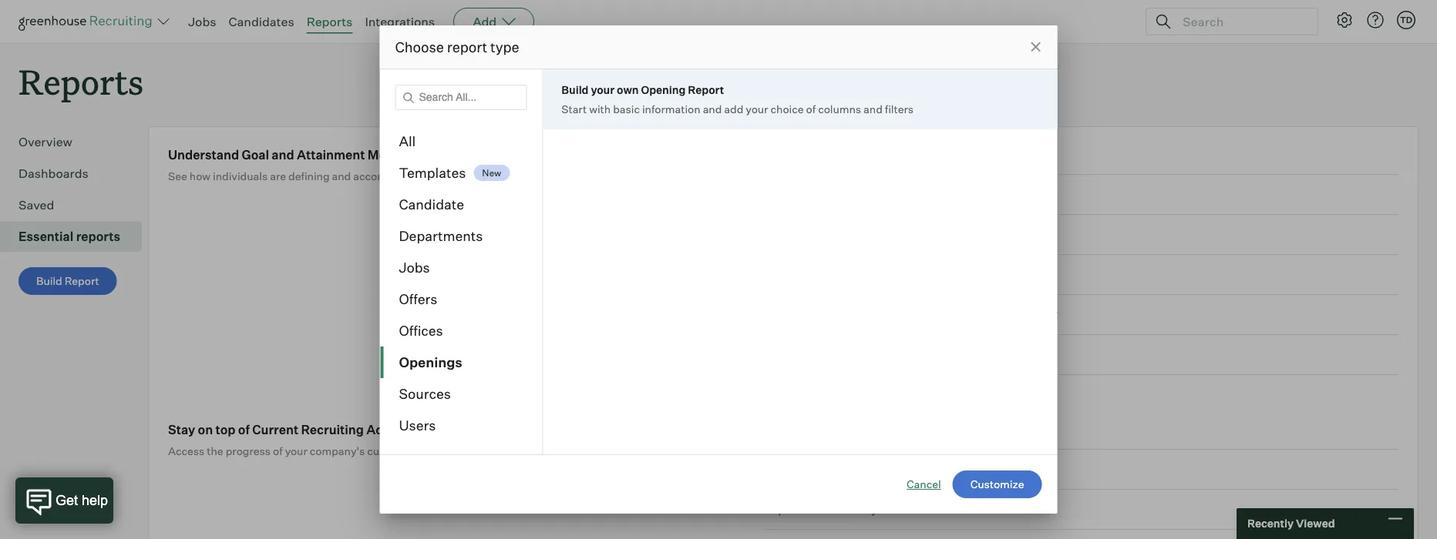 Task type: vqa. For each thing, say whether or not it's contained in the screenshot.
All on the top left
yes



Task type: describe. For each thing, give the bounding box(es) containing it.
icon chart link
[[764, 296, 1399, 336]]

templates
[[399, 165, 466, 182]]

type
[[491, 38, 519, 56]]

and left team at left
[[571, 169, 590, 183]]

opening
[[641, 83, 686, 96]]

report
[[447, 38, 488, 56]]

development
[[620, 169, 686, 183]]

essential reports link
[[19, 228, 136, 246]]

filters
[[885, 102, 914, 116]]

columns
[[818, 102, 861, 116]]

new
[[482, 167, 501, 179]]

offers
[[399, 291, 438, 308]]

configure image
[[1336, 11, 1354, 29]]

individuals
[[213, 169, 268, 183]]

your for with
[[746, 102, 768, 116]]

hiring
[[407, 445, 436, 458]]

their
[[475, 169, 499, 183]]

build report button
[[19, 268, 117, 296]]

recently viewed
[[1248, 517, 1335, 531]]

personal
[[524, 169, 568, 183]]

dashboards
[[19, 166, 89, 181]]

0 horizontal spatial of
[[238, 422, 250, 438]]

overview
[[19, 134, 72, 150]]

reports link
[[307, 14, 353, 29]]

start
[[562, 102, 587, 116]]

Search All... text field
[[395, 85, 527, 110]]

own inside build your own opening report start with basic information and add your choice of columns and filters
[[617, 83, 639, 96]]

for
[[459, 169, 473, 183]]

information
[[642, 102, 701, 116]]

sources
[[399, 386, 451, 403]]

activity
[[367, 422, 413, 438]]

goal
[[242, 147, 269, 162]]

on
[[198, 422, 213, 438]]

essential reports
[[19, 229, 120, 245]]

build for build your own opening report start with basic information and add your choice of columns and filters
[[562, 83, 589, 96]]

1 horizontal spatial reports
[[307, 14, 353, 29]]

choose report type dialog
[[380, 25, 1058, 514]]

saved
[[19, 198, 54, 213]]

openings
[[399, 354, 463, 371]]

Search text field
[[1179, 10, 1304, 33]]

saved link
[[19, 196, 136, 215]]

stay on top of current recruiting activity access the progress of your company's current hiring process
[[168, 422, 478, 458]]

cancel
[[907, 478, 941, 492]]

users
[[399, 418, 436, 435]]

metrics
[[368, 147, 413, 162]]

goals
[[430, 169, 457, 183]]

company's
[[310, 445, 365, 458]]

with
[[589, 102, 611, 116]]

cancel link
[[907, 477, 941, 493]]

add button
[[454, 8, 535, 35]]

defining
[[289, 169, 330, 183]]

recruiting
[[301, 422, 364, 438]]

are
[[270, 169, 286, 183]]

choice
[[771, 102, 804, 116]]

icon chart image
[[1047, 311, 1058, 319]]

see
[[168, 169, 187, 183]]

and up the are
[[272, 147, 294, 162]]

overview link
[[19, 133, 136, 151]]

understand goal and attainment metrics see how individuals are defining and accomplishing goals for their own personal and team development
[[168, 147, 686, 183]]

candidates
[[229, 14, 294, 29]]

department
[[764, 503, 826, 517]]

progress
[[226, 445, 271, 458]]



Task type: locate. For each thing, give the bounding box(es) containing it.
departments
[[399, 228, 483, 245]]

build for build report
[[36, 275, 62, 288]]

customize button
[[953, 471, 1042, 499]]

summary
[[828, 503, 877, 517]]

and
[[703, 102, 722, 116], [864, 102, 883, 116], [272, 147, 294, 162], [332, 169, 351, 183], [571, 169, 590, 183]]

build up start
[[562, 83, 589, 96]]

your inside the stay on top of current recruiting activity access the progress of your company's current hiring process
[[285, 445, 308, 458]]

stay
[[168, 422, 195, 438]]

own up "basic"
[[617, 83, 639, 96]]

own right 'their'
[[501, 169, 522, 183]]

1 vertical spatial own
[[501, 169, 522, 183]]

of inside build your own opening report start with basic information and add your choice of columns and filters
[[806, 102, 816, 116]]

current
[[252, 422, 299, 438]]

1 horizontal spatial your
[[591, 83, 615, 96]]

and left filters on the top
[[864, 102, 883, 116]]

2 vertical spatial your
[[285, 445, 308, 458]]

greenhouse recruiting image
[[19, 12, 157, 31]]

build inside build your own opening report start with basic information and add your choice of columns and filters
[[562, 83, 589, 96]]

your down "current"
[[285, 445, 308, 458]]

department summary
[[764, 503, 877, 517]]

0 vertical spatial your
[[591, 83, 615, 96]]

report inside button
[[65, 275, 99, 288]]

2 horizontal spatial your
[[746, 102, 768, 116]]

jobs up offers
[[399, 260, 430, 276]]

jobs link
[[188, 14, 216, 29]]

1 vertical spatial your
[[746, 102, 768, 116]]

reports right candidates link
[[307, 14, 353, 29]]

1 horizontal spatial report
[[688, 83, 724, 96]]

report up information
[[688, 83, 724, 96]]

build down essential
[[36, 275, 62, 288]]

all
[[399, 133, 416, 150]]

td
[[1400, 15, 1413, 25]]

1 vertical spatial build
[[36, 275, 62, 288]]

report
[[688, 83, 724, 96], [65, 275, 99, 288]]

integrations link
[[365, 14, 435, 29]]

accomplishing
[[353, 169, 427, 183]]

the
[[207, 445, 223, 458]]

reports
[[76, 229, 120, 245]]

department summary link
[[764, 491, 1399, 531]]

report down essential reports 'link'
[[65, 275, 99, 288]]

team
[[592, 169, 618, 183]]

your for activity
[[285, 445, 308, 458]]

0 horizontal spatial jobs
[[188, 14, 216, 29]]

offices
[[399, 323, 443, 340]]

add
[[473, 14, 497, 29]]

1 horizontal spatial jobs
[[399, 260, 430, 276]]

build inside button
[[36, 275, 62, 288]]

jobs left candidates link
[[188, 14, 216, 29]]

1 horizontal spatial of
[[273, 445, 283, 458]]

0 horizontal spatial your
[[285, 445, 308, 458]]

reports down greenhouse recruiting image at the left top
[[19, 59, 144, 104]]

1 horizontal spatial own
[[617, 83, 639, 96]]

candidate
[[399, 196, 464, 213]]

build report
[[36, 275, 99, 288]]

0 vertical spatial build
[[562, 83, 589, 96]]

basic
[[613, 102, 640, 116]]

build your own opening report start with basic information and add your choice of columns and filters
[[562, 83, 914, 116]]

customize
[[971, 478, 1025, 492]]

choose
[[395, 38, 444, 56]]

2 vertical spatial of
[[273, 445, 283, 458]]

attainment
[[297, 147, 365, 162]]

access
[[168, 445, 205, 458]]

integrations
[[365, 14, 435, 29]]

1 vertical spatial of
[[238, 422, 250, 438]]

understand
[[168, 147, 239, 162]]

process
[[438, 445, 478, 458]]

0 horizontal spatial own
[[501, 169, 522, 183]]

own
[[617, 83, 639, 96], [501, 169, 522, 183]]

candidates link
[[229, 14, 294, 29]]

of right choice
[[806, 102, 816, 116]]

1 vertical spatial jobs
[[399, 260, 430, 276]]

2 horizontal spatial of
[[806, 102, 816, 116]]

dashboards link
[[19, 164, 136, 183]]

0 vertical spatial report
[[688, 83, 724, 96]]

report inside build your own opening report start with basic information and add your choice of columns and filters
[[688, 83, 724, 96]]

td button
[[1397, 11, 1416, 29]]

top
[[216, 422, 236, 438]]

jobs inside choose report type dialog
[[399, 260, 430, 276]]

own inside understand goal and attainment metrics see how individuals are defining and accomplishing goals for their own personal and team development
[[501, 169, 522, 183]]

your up with
[[591, 83, 615, 96]]

0 horizontal spatial reports
[[19, 59, 144, 104]]

0 vertical spatial jobs
[[188, 14, 216, 29]]

of right top
[[238, 422, 250, 438]]

jobs
[[188, 14, 216, 29], [399, 260, 430, 276]]

recently
[[1248, 517, 1294, 531]]

0 vertical spatial reports
[[307, 14, 353, 29]]

0 horizontal spatial report
[[65, 275, 99, 288]]

0 vertical spatial of
[[806, 102, 816, 116]]

choose report type
[[395, 38, 519, 56]]

your right add
[[746, 102, 768, 116]]

add
[[724, 102, 744, 116]]

and left add
[[703, 102, 722, 116]]

1 horizontal spatial build
[[562, 83, 589, 96]]

0 vertical spatial own
[[617, 83, 639, 96]]

your
[[591, 83, 615, 96], [746, 102, 768, 116], [285, 445, 308, 458]]

essential
[[19, 229, 73, 245]]

build
[[562, 83, 589, 96], [36, 275, 62, 288]]

how
[[190, 169, 211, 183]]

and down attainment
[[332, 169, 351, 183]]

current
[[367, 445, 404, 458]]

of
[[806, 102, 816, 116], [238, 422, 250, 438], [273, 445, 283, 458]]

1 vertical spatial reports
[[19, 59, 144, 104]]

0 horizontal spatial build
[[36, 275, 62, 288]]

reports
[[307, 14, 353, 29], [19, 59, 144, 104]]

of down "current"
[[273, 445, 283, 458]]

viewed
[[1296, 517, 1335, 531]]

1 vertical spatial report
[[65, 275, 99, 288]]

td button
[[1394, 8, 1419, 32]]



